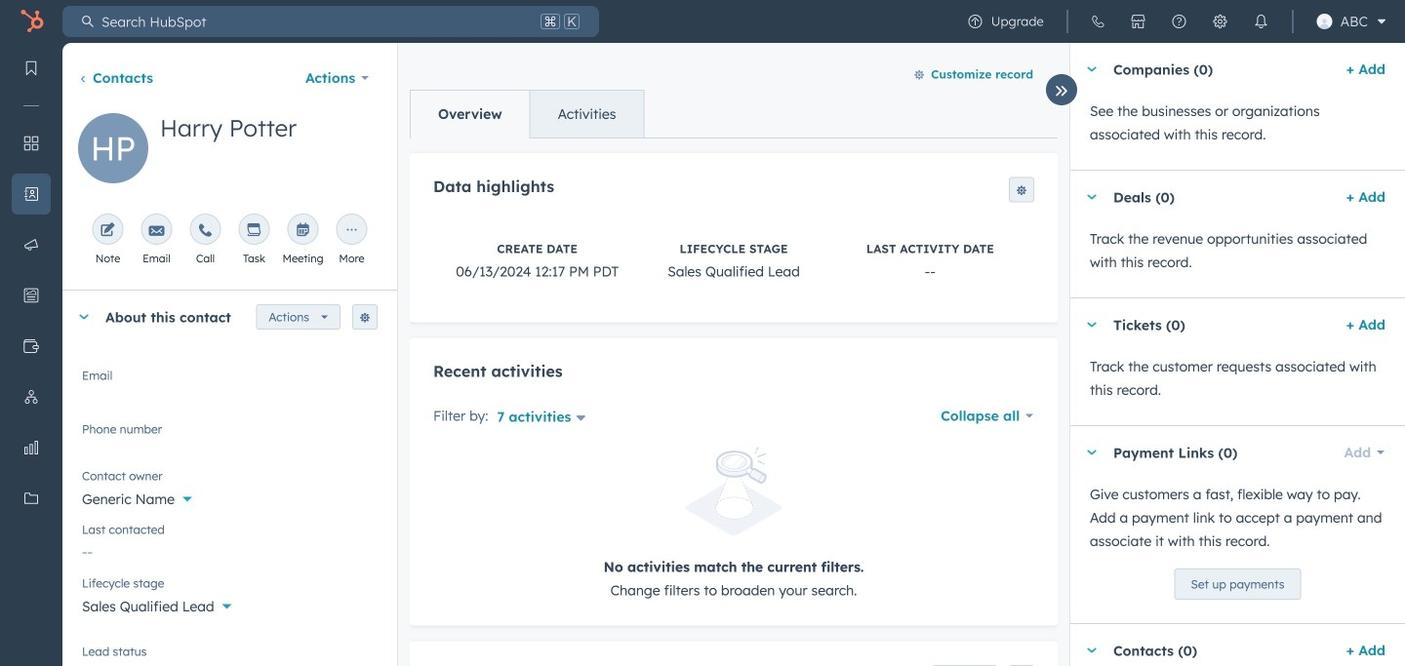 Task type: vqa. For each thing, say whether or not it's contained in the screenshot.
users for Account Setup
no



Task type: locate. For each thing, give the bounding box(es) containing it.
1 caret image from the top
[[1087, 195, 1098, 200]]

-- text field
[[82, 534, 378, 565]]

1 vertical spatial caret image
[[1087, 323, 1098, 328]]

caret image
[[1087, 67, 1098, 72], [78, 315, 90, 320], [1087, 451, 1098, 455], [1087, 649, 1098, 654]]

None text field
[[82, 419, 378, 458]]

navigation
[[410, 90, 645, 139]]

menu
[[955, 0, 1394, 43], [0, 43, 62, 618]]

0 horizontal spatial menu
[[0, 43, 62, 618]]

alert
[[433, 447, 1035, 603]]

0 vertical spatial caret image
[[1087, 195, 1098, 200]]

notifications image
[[1254, 14, 1270, 29]]

generic name image
[[1318, 14, 1333, 29]]

bookmarks primary navigation item image
[[23, 61, 39, 76]]

help image
[[1172, 14, 1188, 29]]

schedule a meeting image
[[295, 224, 311, 239]]

create a task image
[[246, 224, 262, 239]]

caret image
[[1087, 195, 1098, 200], [1087, 323, 1098, 328]]

marketplaces image
[[1131, 14, 1147, 29]]

make a phone call image
[[198, 224, 213, 239]]



Task type: describe. For each thing, give the bounding box(es) containing it.
settings image
[[1213, 14, 1229, 29]]

create an email image
[[149, 224, 164, 239]]

create a note image
[[100, 224, 116, 239]]

more activities, menu pop up image
[[344, 224, 360, 239]]

manage card settings image
[[359, 313, 371, 325]]

1 horizontal spatial menu
[[955, 0, 1394, 43]]

Search HubSpot search field
[[94, 6, 537, 37]]

2 caret image from the top
[[1087, 323, 1098, 328]]



